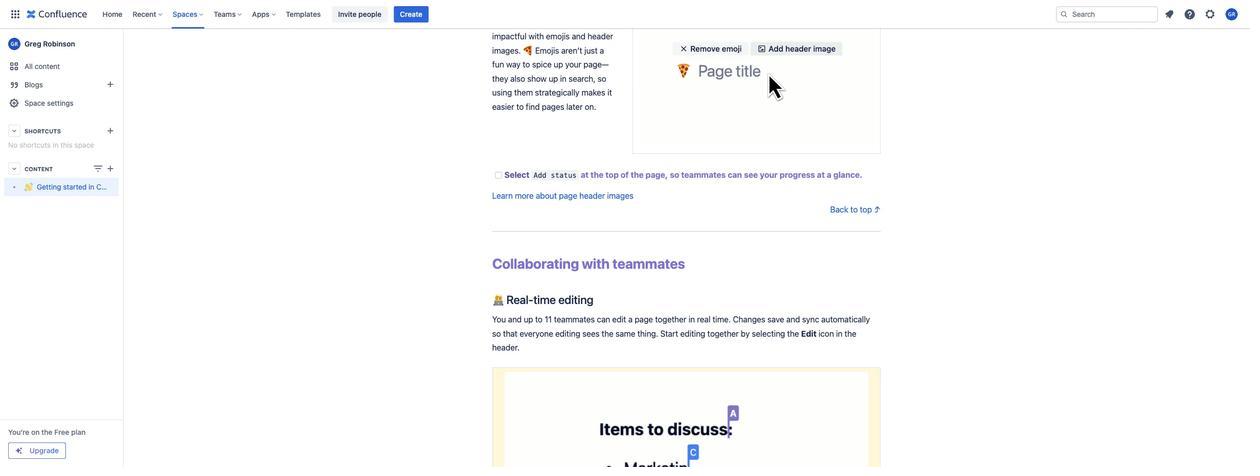 Task type: locate. For each thing, give the bounding box(es) containing it.
invite
[[338, 9, 357, 18]]

1 vertical spatial can
[[597, 315, 611, 324]]

apps
[[252, 9, 270, 18]]

more up emojis
[[557, 18, 576, 27]]

search image
[[1061, 10, 1069, 18]]

the left of
[[591, 170, 604, 180]]

1 horizontal spatial with
[[582, 255, 610, 272]]

to left 11
[[536, 315, 543, 324]]

emojis
[[536, 46, 560, 55]]

more right learn
[[515, 191, 534, 200]]

together up start
[[656, 315, 687, 324]]

page down status
[[559, 191, 578, 200]]

more inside make your pages more visually impactful with emojis and header images. 🍕 emojis aren't just a fun way to spice up your page— they also show up in search, so using them strategically makes it easier to find pages later on.
[[557, 18, 576, 27]]

learn more about page header images link
[[493, 191, 634, 200]]

2 vertical spatial a
[[629, 315, 633, 324]]

templates link
[[283, 6, 324, 22]]

you're on the free plan
[[8, 428, 86, 437]]

0 horizontal spatial page
[[559, 191, 578, 200]]

real
[[698, 315, 711, 324]]

all content link
[[4, 57, 119, 76]]

1 horizontal spatial a
[[629, 315, 633, 324]]

so right page,
[[670, 170, 680, 180]]

⤴
[[875, 205, 881, 214]]

header down visually
[[588, 32, 614, 41]]

spaces
[[173, 9, 198, 18]]

getting started in confluence
[[37, 183, 134, 191]]

a right edit
[[629, 315, 633, 324]]

0 vertical spatial header
[[588, 32, 614, 41]]

the right sees
[[602, 329, 614, 338]]

Search field
[[1057, 6, 1159, 22]]

home
[[103, 9, 122, 18]]

0 horizontal spatial so
[[493, 329, 501, 338]]

0 vertical spatial page
[[559, 191, 578, 200]]

editing right time
[[559, 293, 594, 307]]

that
[[503, 329, 518, 338]]

so left that
[[493, 329, 501, 338]]

to right way in the left of the page
[[523, 60, 530, 69]]

your down aren't
[[566, 60, 582, 69]]

and up aren't
[[572, 32, 586, 41]]

more
[[557, 18, 576, 27], [515, 191, 534, 200]]

page inside you and up to 11 teammates can edit a page together in real time. changes save and sync automatically so that everyone editing sees the same thing. start editing together by selecting the
[[635, 315, 653, 324]]

0 vertical spatial with
[[529, 32, 544, 41]]

can
[[728, 170, 743, 180], [597, 315, 611, 324]]

and
[[572, 32, 586, 41], [508, 315, 522, 324], [787, 315, 801, 324]]

1 horizontal spatial page
[[635, 315, 653, 324]]

to left find
[[517, 102, 524, 111]]

more inside learn more about page header images back to top ⤴
[[515, 191, 534, 200]]

a left glance.
[[827, 170, 832, 180]]

0 horizontal spatial more
[[515, 191, 534, 200]]

0 vertical spatial a
[[600, 46, 604, 55]]

about
[[536, 191, 557, 200]]

to right back
[[851, 205, 858, 214]]

at right status
[[581, 170, 589, 180]]

up up everyone
[[524, 315, 534, 324]]

with
[[529, 32, 544, 41], [582, 255, 610, 272]]

premium image
[[15, 447, 23, 455]]

to
[[523, 60, 530, 69], [517, 102, 524, 111], [851, 205, 858, 214], [536, 315, 543, 324]]

0 horizontal spatial with
[[529, 32, 544, 41]]

the left 'edit'
[[788, 329, 800, 338]]

2 horizontal spatial your
[[760, 170, 778, 180]]

changes
[[733, 315, 766, 324]]

0 vertical spatial top
[[606, 170, 619, 180]]

thing.
[[638, 329, 659, 338]]

0 vertical spatial so
[[598, 74, 607, 83]]

1 vertical spatial a
[[827, 170, 832, 180]]

fun
[[493, 60, 504, 69]]

the down automatically
[[845, 329, 857, 338]]

header
[[588, 32, 614, 41], [580, 191, 605, 200]]

in up 'strategically'
[[561, 74, 567, 83]]

templates
[[286, 9, 321, 18]]

1 vertical spatial header
[[580, 191, 605, 200]]

1 horizontal spatial more
[[557, 18, 576, 27]]

at right 'progress' at the right top of the page
[[818, 170, 825, 180]]

🧑‍💻
[[493, 293, 504, 307]]

0 horizontal spatial can
[[597, 315, 611, 324]]

free
[[54, 428, 69, 437]]

way
[[507, 60, 521, 69]]

0 horizontal spatial your
[[514, 18, 531, 27]]

page inside learn more about page header images back to top ⤴
[[559, 191, 578, 200]]

apps button
[[249, 6, 280, 22]]

0 horizontal spatial at
[[581, 170, 589, 180]]

using
[[493, 88, 512, 97]]

0 horizontal spatial a
[[600, 46, 604, 55]]

and inside make your pages more visually impactful with emojis and header images. 🍕 emojis aren't just a fun way to spice up your page— they also show up in search, so using them strategically makes it easier to find pages later on.
[[572, 32, 586, 41]]

1 horizontal spatial and
[[572, 32, 586, 41]]

1 vertical spatial copy image
[[593, 293, 605, 306]]

pages up emojis
[[533, 18, 555, 27]]

makes
[[582, 88, 606, 97]]

at
[[581, 170, 589, 180], [818, 170, 825, 180]]

editing left sees
[[556, 329, 581, 338]]

change view image
[[92, 163, 104, 175]]

together down time.
[[708, 329, 739, 338]]

status
[[551, 172, 577, 180]]

your profile and preferences image
[[1226, 8, 1239, 20]]

2 vertical spatial so
[[493, 329, 501, 338]]

2 horizontal spatial and
[[787, 315, 801, 324]]

0 vertical spatial more
[[557, 18, 576, 27]]

2 vertical spatial up
[[524, 315, 534, 324]]

on.
[[585, 102, 597, 111]]

together
[[656, 315, 687, 324], [708, 329, 739, 338]]

2 horizontal spatial so
[[670, 170, 680, 180]]

up up 'strategically'
[[549, 74, 558, 83]]

0 horizontal spatial together
[[656, 315, 687, 324]]

getting started in confluence link
[[4, 178, 134, 196]]

header left the "images"
[[580, 191, 605, 200]]

1 vertical spatial more
[[515, 191, 534, 200]]

1 horizontal spatial at
[[818, 170, 825, 180]]

appswitcher icon image
[[9, 8, 21, 20]]

in right started
[[89, 183, 94, 191]]

2 vertical spatial teammates
[[554, 315, 595, 324]]

and up that
[[508, 315, 522, 324]]

create a blog image
[[104, 78, 117, 90]]

1 at from the left
[[581, 170, 589, 180]]

so
[[598, 74, 607, 83], [670, 170, 680, 180], [493, 329, 501, 338]]

can left see
[[728, 170, 743, 180]]

robinson
[[43, 39, 75, 48]]

your up impactful
[[514, 18, 531, 27]]

with inside make your pages more visually impactful with emojis and header images. 🍕 emojis aren't just a fun way to spice up your page— they also show up in search, so using them strategically makes it easier to find pages later on.
[[529, 32, 544, 41]]

images.
[[493, 46, 521, 55]]

1 vertical spatial top
[[860, 205, 873, 214]]

0 vertical spatial up
[[554, 60, 564, 69]]

to inside you and up to 11 teammates can edit a page together in real time. changes save and sync automatically so that everyone editing sees the same thing. start editing together by selecting the
[[536, 315, 543, 324]]

content button
[[4, 160, 119, 178]]

1 horizontal spatial can
[[728, 170, 743, 180]]

later
[[567, 102, 583, 111]]

all
[[25, 62, 33, 71]]

pages down 'strategically'
[[542, 102, 565, 111]]

top left ⤴
[[860, 205, 873, 214]]

1 vertical spatial with
[[582, 255, 610, 272]]

collaborating with teammates
[[493, 255, 685, 272]]

back to top ⤴ link
[[831, 205, 881, 214]]

2 at from the left
[[818, 170, 825, 180]]

1 horizontal spatial copy image
[[684, 258, 697, 270]]

help icon image
[[1185, 8, 1197, 20]]

the right "on"
[[41, 428, 52, 437]]

your right see
[[760, 170, 778, 180]]

greg
[[25, 39, 41, 48]]

in left real
[[689, 315, 695, 324]]

page up thing.
[[635, 315, 653, 324]]

1 horizontal spatial top
[[860, 205, 873, 214]]

top left of
[[606, 170, 619, 180]]

edit
[[613, 315, 627, 324]]

add
[[534, 172, 547, 180]]

see
[[744, 170, 758, 180]]

0 vertical spatial copy image
[[684, 258, 697, 270]]

can left edit
[[597, 315, 611, 324]]

1 vertical spatial page
[[635, 315, 653, 324]]

in right icon
[[837, 329, 843, 338]]

the inside the space element
[[41, 428, 52, 437]]

confluence image
[[27, 8, 87, 20], [27, 8, 87, 20]]

0 horizontal spatial and
[[508, 315, 522, 324]]

editing
[[559, 293, 594, 307], [556, 329, 581, 338], [681, 329, 706, 338]]

0 vertical spatial together
[[656, 315, 687, 324]]

a
[[600, 46, 604, 55], [827, 170, 832, 180], [629, 315, 633, 324]]

🧑‍💻 real-time editing
[[493, 293, 594, 307]]

selecting
[[752, 329, 786, 338]]

banner
[[0, 0, 1251, 29]]

top
[[606, 170, 619, 180], [860, 205, 873, 214]]

1 horizontal spatial so
[[598, 74, 607, 83]]

space element
[[0, 29, 134, 467]]

1 horizontal spatial your
[[566, 60, 582, 69]]

0 vertical spatial can
[[728, 170, 743, 180]]

edit
[[802, 329, 817, 338]]

so down page—
[[598, 74, 607, 83]]

by
[[741, 329, 750, 338]]

1 vertical spatial up
[[549, 74, 558, 83]]

and right save
[[787, 315, 801, 324]]

invite people
[[338, 9, 382, 18]]

1 vertical spatial so
[[670, 170, 680, 180]]

all content
[[25, 62, 60, 71]]

1 horizontal spatial together
[[708, 329, 739, 338]]

1 vertical spatial your
[[566, 60, 582, 69]]

header inside make your pages more visually impactful with emojis and header images. 🍕 emojis aren't just a fun way to spice up your page— they also show up in search, so using them strategically makes it easier to find pages later on.
[[588, 32, 614, 41]]

a right the just in the left top of the page
[[600, 46, 604, 55]]

glance.
[[834, 170, 863, 180]]

1 vertical spatial together
[[708, 329, 739, 338]]

copy image
[[684, 258, 697, 270], [593, 293, 605, 306]]

up right spice
[[554, 60, 564, 69]]



Task type: describe. For each thing, give the bounding box(es) containing it.
start
[[661, 329, 679, 338]]

11
[[545, 315, 552, 324]]

teams
[[214, 9, 236, 18]]

getting
[[37, 183, 61, 191]]

aren't
[[562, 46, 583, 55]]

you're
[[8, 428, 29, 437]]

in inside icon in the header.
[[837, 329, 843, 338]]

same
[[616, 329, 636, 338]]

the inside icon in the header.
[[845, 329, 857, 338]]

save
[[768, 315, 785, 324]]

it
[[608, 88, 612, 97]]

1 vertical spatial teammates
[[613, 255, 685, 272]]

of
[[621, 170, 629, 180]]

collapse sidebar image
[[111, 34, 134, 54]]

people
[[359, 9, 382, 18]]

make
[[493, 18, 512, 27]]

this
[[60, 141, 72, 149]]

make your pages more visually impactful with emojis and header images. 🍕 emojis aren't just a fun way to spice up your page— they also show up in search, so using them strategically makes it easier to find pages later on.
[[493, 18, 616, 111]]

find
[[526, 102, 540, 111]]

plan
[[71, 428, 86, 437]]

0 horizontal spatial top
[[606, 170, 619, 180]]

visually
[[578, 18, 605, 27]]

time.
[[713, 315, 731, 324]]

greg robinson
[[25, 39, 75, 48]]

page,
[[646, 170, 668, 180]]

0 vertical spatial pages
[[533, 18, 555, 27]]

add shortcut image
[[104, 125, 117, 137]]

create
[[400, 9, 423, 18]]

icon
[[819, 329, 835, 338]]

header.
[[493, 343, 520, 352]]

space
[[74, 141, 94, 149]]

content
[[25, 165, 53, 172]]

space settings link
[[4, 94, 119, 112]]

teammates inside you and up to 11 teammates can edit a page together in real time. changes save and sync automatically so that everyone editing sees the same thing. start editing together by selecting the
[[554, 315, 595, 324]]

content
[[35, 62, 60, 71]]

a inside make your pages more visually impactful with emojis and header images. 🍕 emojis aren't just a fun way to spice up your page— they also show up in search, so using them strategically makes it easier to find pages later on.
[[600, 46, 604, 55]]

select
[[505, 170, 530, 180]]

1 vertical spatial pages
[[542, 102, 565, 111]]

show
[[528, 74, 547, 83]]

them
[[514, 88, 533, 97]]

emojis
[[546, 32, 570, 41]]

settings icon image
[[1205, 8, 1217, 20]]

0 vertical spatial your
[[514, 18, 531, 27]]

easier
[[493, 102, 515, 111]]

global element
[[6, 0, 1055, 28]]

0 vertical spatial teammates
[[682, 170, 726, 180]]

space
[[25, 99, 45, 107]]

notification icon image
[[1164, 8, 1176, 20]]

blogs link
[[4, 76, 119, 94]]

in inside make your pages more visually impactful with emojis and header images. 🍕 emojis aren't just a fun way to spice up your page— they also show up in search, so using them strategically makes it easier to find pages later on.
[[561, 74, 567, 83]]

create link
[[394, 6, 429, 22]]

just
[[585, 46, 598, 55]]

up inside you and up to 11 teammates can edit a page together in real time. changes save and sync automatically so that everyone editing sees the same thing. start editing together by selecting the
[[524, 315, 534, 324]]

everyone
[[520, 329, 554, 338]]

shortcuts
[[19, 141, 51, 149]]

shortcuts
[[25, 128, 61, 134]]

automatically
[[822, 315, 871, 324]]

create a page image
[[104, 163, 117, 175]]

search,
[[569, 74, 596, 83]]

on
[[31, 428, 40, 437]]

home link
[[99, 6, 126, 22]]

learn
[[493, 191, 513, 200]]

images
[[608, 191, 634, 200]]

no
[[8, 141, 18, 149]]

time
[[534, 293, 556, 307]]

recent button
[[130, 6, 167, 22]]

editing down real
[[681, 329, 706, 338]]

icon in the header.
[[493, 329, 859, 352]]

top inside learn more about page header images back to top ⤴
[[860, 205, 873, 214]]

to inside learn more about page header images back to top ⤴
[[851, 205, 858, 214]]

learn more about page header images back to top ⤴
[[493, 191, 881, 214]]

you
[[493, 315, 506, 324]]

spice
[[533, 60, 552, 69]]

back
[[831, 205, 849, 214]]

space settings
[[25, 99, 74, 107]]

sync
[[803, 315, 820, 324]]

sees
[[583, 329, 600, 338]]

confluence
[[96, 183, 134, 191]]

so inside you and up to 11 teammates can edit a page together in real time. changes save and sync automatically so that everyone editing sees the same thing. start editing together by selecting the
[[493, 329, 501, 338]]

header inside learn more about page header images back to top ⤴
[[580, 191, 605, 200]]

upgrade
[[30, 446, 59, 455]]

2 vertical spatial your
[[760, 170, 778, 180]]

greg robinson link
[[4, 34, 119, 54]]

settings
[[47, 99, 74, 107]]

a inside you and up to 11 teammates can edit a page together in real time. changes save and sync automatically so that everyone editing sees the same thing. start editing together by selecting the
[[629, 315, 633, 324]]

banner containing home
[[0, 0, 1251, 29]]

0 horizontal spatial copy image
[[593, 293, 605, 306]]

can inside you and up to 11 teammates can edit a page together in real time. changes save and sync automatically so that everyone editing sees the same thing. start editing together by selecting the
[[597, 315, 611, 324]]

started
[[63, 183, 87, 191]]

blogs
[[25, 80, 43, 89]]

so inside make your pages more visually impactful with emojis and header images. 🍕 emojis aren't just a fun way to spice up your page— they also show up in search, so using them strategically makes it easier to find pages later on.
[[598, 74, 607, 83]]

you and up to 11 teammates can edit a page together in real time. changes save and sync automatically so that everyone editing sees the same thing. start editing together by selecting the
[[493, 315, 873, 338]]

also
[[511, 74, 526, 83]]

strategically
[[535, 88, 580, 97]]

teams button
[[211, 6, 246, 22]]

in inside you and up to 11 teammates can edit a page together in real time. changes save and sync automatically so that everyone editing sees the same thing. start editing together by selecting the
[[689, 315, 695, 324]]

in left 'this'
[[53, 141, 59, 149]]

2 horizontal spatial a
[[827, 170, 832, 180]]

progress
[[780, 170, 816, 180]]

impactful
[[493, 32, 527, 41]]

page—
[[584, 60, 609, 69]]

recent
[[133, 9, 156, 18]]

invite people button
[[332, 6, 388, 22]]

the right of
[[631, 170, 644, 180]]

🍕
[[523, 46, 533, 55]]

they
[[493, 74, 509, 83]]



Task type: vqa. For each thing, say whether or not it's contained in the screenshot.
content dropdown button
yes



